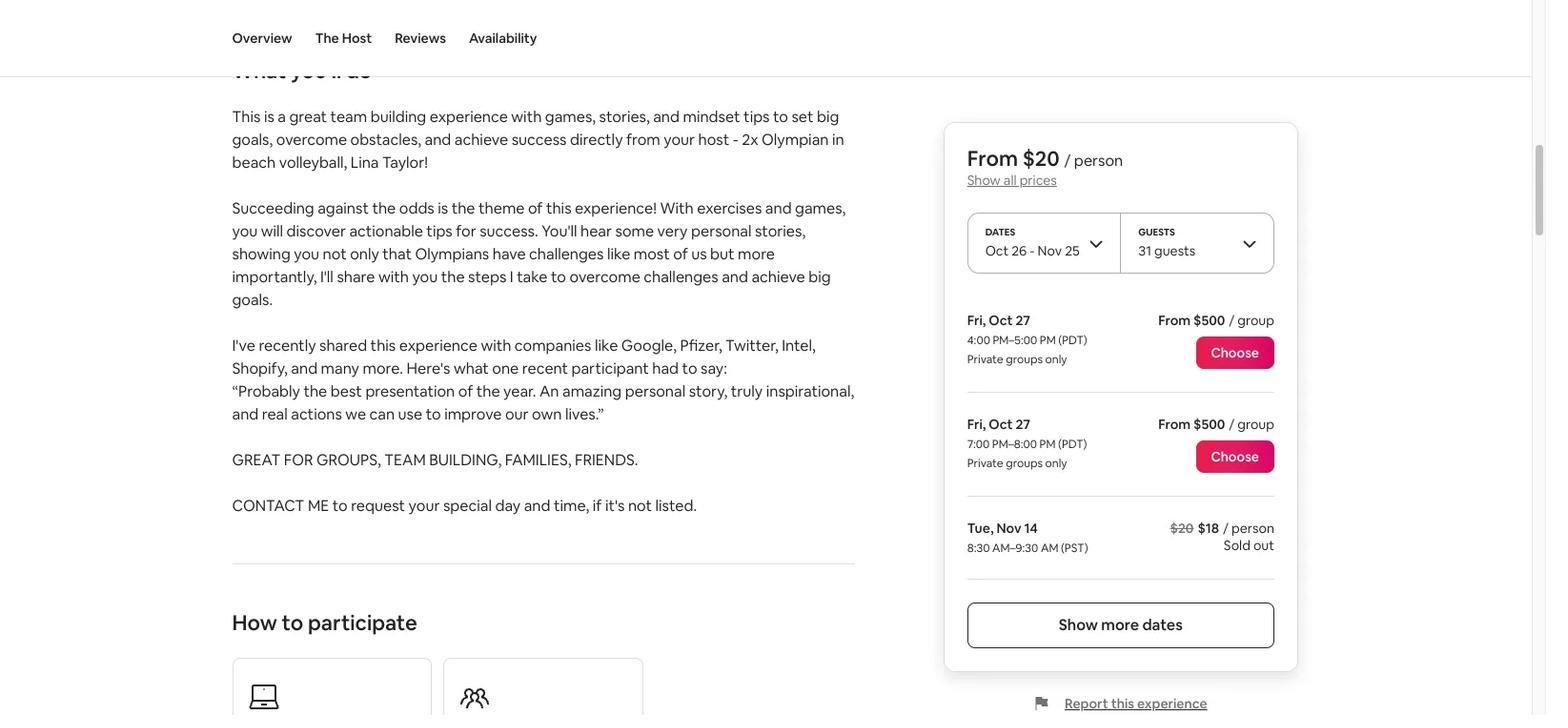 Task type: describe. For each thing, give the bounding box(es) containing it.
1 horizontal spatial of
[[528, 198, 543, 218]]

the down olympians
[[441, 267, 465, 287]]

with inside i've recently shared this experience with companies like google, pfizer, twitter, intel, shopify, and many more. here's what one recent participant had to say: "probably the best presentation of the year. an amazing personal story, truly inspirational, and real actions we can use to improve our own lives."
[[481, 336, 511, 356]]

0 horizontal spatial your
[[409, 496, 440, 516]]

success
[[512, 130, 567, 150]]

more inside succeeding against the odds is the theme of this experience! with exercises and games, you will discover actionable tips for success. you'll hear some very personal stories, showing you not only that olympians have challenges like most of us but more importantly, i'll share with you the steps i take to overcome challenges and achieve big goals.
[[738, 244, 775, 264]]

time,
[[554, 496, 590, 516]]

volleyball,
[[279, 153, 347, 173]]

your inside this is a great team building experience with games, stories, and mindset tips to set big goals, overcome obstacles, and achieve success directly from your host - 2x olympian in beach volleyball, lina taylor!
[[664, 130, 695, 150]]

choose for fri, oct 27 4:00 pm–5:00 pm (pdt) private groups only
[[1212, 344, 1260, 361]]

recently
[[259, 336, 316, 356]]

with inside succeeding against the odds is the theme of this experience! with exercises and games, you will discover actionable tips for success. you'll hear some very personal stories, showing you not only that olympians have challenges like most of us but more importantly, i'll share with you the steps i take to overcome challenges and achieve big goals.
[[379, 267, 409, 287]]

show all prices button
[[968, 172, 1058, 189]]

experience inside this is a great team building experience with games, stories, and mindset tips to set big goals, overcome obstacles, and achieve success directly from your host - 2x olympian in beach volleyball, lina taylor!
[[430, 107, 508, 127]]

8:30
[[968, 541, 991, 556]]

- inside this is a great team building experience with games, stories, and mindset tips to set big goals, overcome obstacles, and achieve success directly from your host - 2x olympian in beach volleyball, lina taylor!
[[733, 130, 739, 150]]

most
[[634, 244, 670, 264]]

had
[[652, 358, 679, 379]]

availability button
[[469, 0, 537, 76]]

to right the had in the left of the page
[[682, 358, 698, 379]]

that
[[383, 244, 412, 264]]

oct for 4:00
[[990, 312, 1014, 329]]

actions
[[291, 404, 342, 424]]

fri, for fri, oct 27 4:00 pm–5:00 pm (pdt) private groups only
[[968, 312, 987, 329]]

here's
[[407, 358, 451, 379]]

taylor!
[[382, 153, 428, 173]]

building,
[[429, 450, 502, 470]]

year.
[[504, 381, 536, 401]]

an
[[540, 381, 559, 401]]

say:
[[701, 358, 727, 379]]

to right me on the left
[[332, 496, 348, 516]]

nov inside 'tue, nov 14 8:30 am–9:30 am (pst)'
[[997, 520, 1022, 537]]

oct for -
[[986, 242, 1009, 259]]

listed.
[[656, 496, 697, 516]]

from
[[626, 130, 661, 150]]

you'll
[[291, 57, 342, 84]]

pm–8:00
[[993, 437, 1038, 452]]

1 vertical spatial challenges
[[644, 267, 719, 287]]

to inside succeeding against the odds is the theme of this experience! with exercises and games, you will discover actionable tips for success. you'll hear some very personal stories, showing you not only that olympians have challenges like most of us but more importantly, i'll share with you the steps i take to overcome challenges and achieve big goals.
[[551, 267, 566, 287]]

story,
[[689, 381, 728, 401]]

availability
[[469, 30, 537, 47]]

fri, oct 27 7:00 pm–8:00 pm (pdt) private groups only
[[968, 416, 1088, 471]]

2 horizontal spatial you
[[412, 267, 438, 287]]

experience!
[[575, 198, 657, 218]]

games, inside succeeding against the odds is the theme of this experience! with exercises and games, you will discover actionable tips for success. you'll hear some very personal stories, showing you not only that olympians have challenges like most of us but more importantly, i'll share with you the steps i take to overcome challenges and achieve big goals.
[[795, 198, 846, 218]]

not inside succeeding against the odds is the theme of this experience! with exercises and games, you will discover actionable tips for success. you'll hear some very personal stories, showing you not only that olympians have challenges like most of us but more importantly, i'll share with you the steps i take to overcome challenges and achieve big goals.
[[323, 244, 347, 264]]

only inside succeeding against the odds is the theme of this experience! with exercises and games, you will discover actionable tips for success. you'll hear some very personal stories, showing you not only that olympians have challenges like most of us but more importantly, i'll share with you the steps i take to overcome challenges and achieve big goals.
[[350, 244, 379, 264]]

tips inside this is a great team building experience with games, stories, and mindset tips to set big goals, overcome obstacles, and achieve success directly from your host - 2x olympian in beach volleyball, lina taylor!
[[744, 107, 770, 127]]

out
[[1254, 537, 1275, 554]]

overcome inside succeeding against the odds is the theme of this experience! with exercises and games, you will discover actionable tips for success. you'll hear some very personal stories, showing you not only that olympians have challenges like most of us but more importantly, i'll share with you the steps i take to overcome challenges and achieve big goals.
[[570, 267, 641, 287]]

group for fri, oct 27 7:00 pm–8:00 pm (pdt) private groups only
[[1239, 416, 1275, 433]]

this
[[232, 107, 261, 127]]

stories, inside this is a great team building experience with games, stories, and mindset tips to set big goals, overcome obstacles, and achieve success directly from your host - 2x olympian in beach volleyball, lina taylor!
[[599, 107, 650, 127]]

from for fri, oct 27 4:00 pm–5:00 pm (pdt) private groups only
[[1159, 312, 1192, 329]]

25
[[1066, 242, 1081, 259]]

choose link for fri, oct 27 7:00 pm–8:00 pm (pdt) private groups only
[[1197, 441, 1275, 473]]

this is a great team building experience with games, stories, and mindset tips to set big goals, overcome obstacles, and achieve success directly from your host - 2x olympian in beach volleyball, lina taylor!
[[232, 107, 845, 173]]

(pst)
[[1062, 541, 1089, 556]]

great for groups, team building, families, friends.
[[232, 450, 638, 470]]

tips inside succeeding against the odds is the theme of this experience! with exercises and games, you will discover actionable tips for success. you'll hear some very personal stories, showing you not only that olympians have challenges like most of us but more importantly, i'll share with you the steps i take to overcome challenges and achieve big goals.
[[427, 221, 453, 241]]

we
[[345, 404, 366, 424]]

nov inside dates oct 26 - nov 25
[[1039, 242, 1063, 259]]

$500 for fri, oct 27 4:00 pm–5:00 pm (pdt) private groups only
[[1194, 312, 1226, 329]]

succeeding
[[232, 198, 314, 218]]

report this experience
[[1066, 695, 1208, 712]]

dates
[[986, 226, 1016, 238]]

google,
[[622, 336, 677, 356]]

i've recently shared this experience with companies like google, pfizer, twitter, intel, shopify, and many more. here's what one recent participant had to say: "probably the best presentation of the year. an amazing personal story, truly inspirational, and real actions we can use to improve our own lives."
[[232, 336, 855, 424]]

$18
[[1199, 520, 1220, 537]]

only for fri, oct 27 7:00 pm–8:00 pm (pdt) private groups only
[[1046, 456, 1068, 471]]

will
[[261, 221, 283, 241]]

$20 inside "from $20 / person show all prices"
[[1023, 145, 1061, 172]]

31
[[1139, 242, 1152, 259]]

mindset
[[683, 107, 741, 127]]

can
[[370, 404, 395, 424]]

/ inside "from $20 / person show all prices"
[[1065, 151, 1072, 171]]

some
[[615, 221, 654, 241]]

team
[[330, 107, 367, 127]]

- inside dates oct 26 - nov 25
[[1031, 242, 1036, 259]]

team
[[385, 450, 426, 470]]

own
[[532, 404, 562, 424]]

intel,
[[782, 336, 816, 356]]

personal inside i've recently shared this experience with companies like google, pfizer, twitter, intel, shopify, and many more. here's what one recent participant had to say: "probably the best presentation of the year. an amazing personal story, truly inspirational, and real actions we can use to improve our own lives."
[[625, 381, 686, 401]]

stories, inside succeeding against the odds is the theme of this experience! with exercises and games, you will discover actionable tips for success. you'll hear some very personal stories, showing you not only that olympians have challenges like most of us but more importantly, i'll share with you the steps i take to overcome challenges and achieve big goals.
[[755, 221, 806, 241]]

groups,
[[317, 450, 381, 470]]

exercises
[[697, 198, 762, 218]]

best
[[331, 381, 362, 401]]

odds
[[399, 198, 435, 218]]

choose link for fri, oct 27 4:00 pm–5:00 pm (pdt) private groups only
[[1197, 337, 1275, 369]]

0 vertical spatial challenges
[[529, 244, 604, 264]]

one
[[492, 358, 519, 379]]

and down "recently"
[[291, 358, 318, 379]]

1 horizontal spatial not
[[628, 496, 652, 516]]

steps
[[468, 267, 507, 287]]

person for $18
[[1233, 520, 1275, 537]]

oct for 7:00
[[990, 416, 1014, 433]]

shared
[[319, 336, 367, 356]]

do
[[346, 57, 372, 84]]

you'll
[[542, 221, 577, 241]]

groups for fri, oct 27 4:00 pm–5:00 pm (pdt) private groups only
[[1007, 352, 1044, 367]]

reviews button
[[395, 0, 446, 76]]

1 horizontal spatial more
[[1102, 615, 1140, 635]]

of inside i've recently shared this experience with companies like google, pfizer, twitter, intel, shopify, and many more. here's what one recent participant had to say: "probably the best presentation of the year. an amazing personal story, truly inspirational, and real actions we can use to improve our own lives."
[[458, 381, 473, 401]]

a
[[278, 107, 286, 127]]

groups for fri, oct 27 7:00 pm–8:00 pm (pdt) private groups only
[[1007, 456, 1044, 471]]

fri, for fri, oct 27 7:00 pm–8:00 pm (pdt) private groups only
[[968, 416, 987, 433]]

success.
[[480, 221, 538, 241]]

against
[[318, 198, 369, 218]]

1 horizontal spatial you
[[294, 244, 320, 264]]

and left real
[[232, 404, 259, 424]]

(pdt) for fri, oct 27 4:00 pm–5:00 pm (pdt) private groups only
[[1059, 333, 1088, 348]]

truly
[[731, 381, 763, 401]]

more.
[[363, 358, 403, 379]]

the
[[315, 30, 339, 47]]

great
[[289, 107, 327, 127]]

2 vertical spatial experience
[[1138, 695, 1208, 712]]

host
[[342, 30, 372, 47]]

reviews
[[395, 30, 446, 47]]

games, inside this is a great team building experience with games, stories, and mindset tips to set big goals, overcome obstacles, and achieve success directly from your host - 2x olympian in beach volleyball, lina taylor!
[[545, 107, 596, 127]]

like inside succeeding against the odds is the theme of this experience! with exercises and games, you will discover actionable tips for success. you'll hear some very personal stories, showing you not only that olympians have challenges like most of us but more importantly, i'll share with you the steps i take to overcome challenges and achieve big goals.
[[607, 244, 631, 264]]

tue,
[[968, 520, 995, 537]]

what
[[454, 358, 489, 379]]

guests 31 guests
[[1139, 226, 1196, 259]]

lives."
[[565, 404, 604, 424]]

day
[[495, 496, 521, 516]]

recent
[[522, 358, 568, 379]]

companies
[[515, 336, 592, 356]]



Task type: locate. For each thing, give the bounding box(es) containing it.
0 vertical spatial $20
[[1023, 145, 1061, 172]]

show down (pst)
[[1060, 615, 1099, 635]]

overcome up volleyball,
[[276, 130, 347, 150]]

personal inside succeeding against the odds is the theme of this experience! with exercises and games, you will discover actionable tips for success. you'll hear some very personal stories, showing you not only that olympians have challenges like most of us but more importantly, i'll share with you the steps i take to overcome challenges and achieve big goals.
[[691, 221, 752, 241]]

beach
[[232, 153, 276, 173]]

1 horizontal spatial overcome
[[570, 267, 641, 287]]

is
[[264, 107, 274, 127], [438, 198, 448, 218]]

report this experience button
[[1035, 695, 1208, 712]]

to left set
[[773, 107, 789, 127]]

more left dates
[[1102, 615, 1140, 635]]

27 up the pm–8:00
[[1016, 416, 1031, 433]]

big inside this is a great team building experience with games, stories, and mindset tips to set big goals, overcome obstacles, and achieve success directly from your host - 2x olympian in beach volleyball, lina taylor!
[[817, 107, 839, 127]]

from inside "from $20 / person show all prices"
[[968, 145, 1019, 172]]

you down olympians
[[412, 267, 438, 287]]

fri,
[[968, 312, 987, 329], [968, 416, 987, 433]]

very
[[658, 221, 688, 241]]

dates
[[1143, 615, 1184, 635]]

$20 right all
[[1023, 145, 1061, 172]]

(pdt) for fri, oct 27 7:00 pm–8:00 pm (pdt) private groups only
[[1059, 437, 1088, 452]]

report
[[1066, 695, 1109, 712]]

oct up pm–5:00
[[990, 312, 1014, 329]]

only up fri, oct 27 7:00 pm–8:00 pm (pdt) private groups only
[[1046, 352, 1068, 367]]

1 vertical spatial of
[[673, 244, 688, 264]]

prices
[[1020, 172, 1058, 189]]

1 vertical spatial stories,
[[755, 221, 806, 241]]

pm right the pm–8:00
[[1040, 437, 1056, 452]]

private for fri, oct 27 7:00 pm–8:00 pm (pdt) private groups only
[[968, 456, 1004, 471]]

fri, up 4:00
[[968, 312, 987, 329]]

to right "how"
[[282, 609, 303, 636]]

0 vertical spatial games,
[[545, 107, 596, 127]]

2 vertical spatial this
[[1112, 695, 1135, 712]]

1 horizontal spatial challenges
[[644, 267, 719, 287]]

is right the odds
[[438, 198, 448, 218]]

1 choose link from the top
[[1197, 337, 1275, 369]]

shopify,
[[232, 358, 288, 379]]

nov up am–9:30
[[997, 520, 1022, 537]]

1 pm from the top
[[1041, 333, 1057, 348]]

theme
[[479, 198, 525, 218]]

2 $500 from the top
[[1194, 416, 1226, 433]]

show left all
[[968, 172, 1002, 189]]

from $500 / group for fri, oct 27 7:00 pm–8:00 pm (pdt) private groups only
[[1159, 416, 1275, 433]]

pm right pm–5:00
[[1041, 333, 1057, 348]]

the up actions
[[304, 381, 327, 401]]

the up for
[[452, 198, 475, 218]]

1 group from the top
[[1239, 312, 1275, 329]]

achieve up intel,
[[752, 267, 806, 287]]

not up "i'll"
[[323, 244, 347, 264]]

1 groups from the top
[[1007, 352, 1044, 367]]

you down discover
[[294, 244, 320, 264]]

0 vertical spatial tips
[[744, 107, 770, 127]]

nov left 25
[[1039, 242, 1063, 259]]

1 vertical spatial only
[[1046, 352, 1068, 367]]

tips up olympians
[[427, 221, 453, 241]]

1 vertical spatial pm
[[1040, 437, 1056, 452]]

/
[[1065, 151, 1072, 171], [1230, 312, 1236, 329], [1230, 416, 1236, 433], [1224, 520, 1230, 537]]

- left '2x'
[[733, 130, 739, 150]]

with
[[660, 198, 694, 218]]

oct inside fri, oct 27 4:00 pm–5:00 pm (pdt) private groups only
[[990, 312, 1014, 329]]

2 vertical spatial from
[[1159, 416, 1192, 433]]

1 vertical spatial from
[[1159, 312, 1192, 329]]

/ inside $20 $18 / person sold out
[[1224, 520, 1230, 537]]

0 vertical spatial of
[[528, 198, 543, 218]]

choose for fri, oct 27 7:00 pm–8:00 pm (pdt) private groups only
[[1212, 448, 1260, 465]]

person
[[1075, 151, 1124, 171], [1233, 520, 1275, 537]]

like down some
[[607, 244, 631, 264]]

0 horizontal spatial $20
[[1023, 145, 1061, 172]]

1 vertical spatial $500
[[1194, 416, 1226, 433]]

1 horizontal spatial nov
[[1039, 242, 1063, 259]]

1 vertical spatial like
[[595, 336, 618, 356]]

0 vertical spatial $500
[[1194, 312, 1226, 329]]

big up in
[[817, 107, 839, 127]]

2 from $500 / group from the top
[[1159, 416, 1275, 433]]

of up you'll
[[528, 198, 543, 218]]

overview button
[[232, 0, 292, 76]]

achieve inside succeeding against the odds is the theme of this experience! with exercises and games, you will discover actionable tips for success. you'll hear some very personal stories, showing you not only that olympians have challenges like most of us but more importantly, i'll share with you the steps i take to overcome challenges and achieve big goals.
[[752, 267, 806, 287]]

0 vertical spatial 27
[[1016, 312, 1031, 329]]

0 vertical spatial this
[[546, 198, 572, 218]]

overcome inside this is a great team building experience with games, stories, and mindset tips to set big goals, overcome obstacles, and achieve success directly from your host - 2x olympian in beach volleyball, lina taylor!
[[276, 130, 347, 150]]

0 vertical spatial pm
[[1041, 333, 1057, 348]]

personal up but
[[691, 221, 752, 241]]

nov
[[1039, 242, 1063, 259], [997, 520, 1022, 537]]

this inside i've recently shared this experience with companies like google, pfizer, twitter, intel, shopify, and many more. here's what one recent participant had to say: "probably the best presentation of the year. an amazing personal story, truly inspirational, and real actions we can use to improve our own lives."
[[371, 336, 396, 356]]

achieve
[[455, 130, 508, 150], [752, 267, 806, 287]]

showing
[[232, 244, 291, 264]]

1 horizontal spatial achieve
[[752, 267, 806, 287]]

2 groups from the top
[[1007, 456, 1044, 471]]

your left special
[[409, 496, 440, 516]]

participate
[[308, 609, 417, 636]]

overcome down 'hear'
[[570, 267, 641, 287]]

the up improve
[[477, 381, 500, 401]]

goals.
[[232, 290, 273, 310]]

groups inside fri, oct 27 7:00 pm–8:00 pm (pdt) private groups only
[[1007, 456, 1044, 471]]

0 vertical spatial is
[[264, 107, 274, 127]]

1 vertical spatial experience
[[399, 336, 478, 356]]

1 choose from the top
[[1212, 344, 1260, 361]]

friends.
[[575, 450, 638, 470]]

for
[[284, 450, 313, 470]]

like inside i've recently shared this experience with companies like google, pfizer, twitter, intel, shopify, and many more. here's what one recent participant had to say: "probably the best presentation of the year. an amazing personal story, truly inspirational, and real actions we can use to improve our own lives."
[[595, 336, 618, 356]]

1 horizontal spatial games,
[[795, 198, 846, 218]]

27 for fri, oct 27 7:00 pm–8:00 pm (pdt) private groups only
[[1016, 416, 1031, 433]]

0 vertical spatial more
[[738, 244, 775, 264]]

2 27 from the top
[[1016, 416, 1031, 433]]

this right report in the bottom of the page
[[1112, 695, 1135, 712]]

0 horizontal spatial show
[[968, 172, 1002, 189]]

achieve left the success
[[455, 130, 508, 150]]

pm inside fri, oct 27 4:00 pm–5:00 pm (pdt) private groups only
[[1041, 333, 1057, 348]]

1 vertical spatial choose
[[1212, 448, 1260, 465]]

and up from
[[653, 107, 680, 127]]

tips up '2x'
[[744, 107, 770, 127]]

all
[[1004, 172, 1018, 189]]

27 for fri, oct 27 4:00 pm–5:00 pm (pdt) private groups only
[[1016, 312, 1031, 329]]

more right but
[[738, 244, 775, 264]]

2 private from the top
[[968, 456, 1004, 471]]

with up the success
[[511, 107, 542, 127]]

personal down the had in the left of the page
[[625, 381, 686, 401]]

0 horizontal spatial games,
[[545, 107, 596, 127]]

1 vertical spatial not
[[628, 496, 652, 516]]

from for fri, oct 27 7:00 pm–8:00 pm (pdt) private groups only
[[1159, 416, 1192, 433]]

1 horizontal spatial stories,
[[755, 221, 806, 241]]

and right 'exercises'
[[766, 198, 792, 218]]

experience up here's
[[399, 336, 478, 356]]

1 vertical spatial this
[[371, 336, 396, 356]]

is left 'a'
[[264, 107, 274, 127]]

0 horizontal spatial personal
[[625, 381, 686, 401]]

and down but
[[722, 267, 748, 287]]

2 vertical spatial with
[[481, 336, 511, 356]]

groups inside fri, oct 27 4:00 pm–5:00 pm (pdt) private groups only
[[1007, 352, 1044, 367]]

private for fri, oct 27 4:00 pm–5:00 pm (pdt) private groups only
[[968, 352, 1004, 367]]

your left host
[[664, 130, 695, 150]]

experience down dates
[[1138, 695, 1208, 712]]

great
[[232, 450, 281, 470]]

is inside succeeding against the odds is the theme of this experience! with exercises and games, you will discover actionable tips for success. you'll hear some very personal stories, showing you not only that olympians have challenges like most of us but more importantly, i'll share with you the steps i take to overcome challenges and achieve big goals.
[[438, 198, 448, 218]]

0 vertical spatial nov
[[1039, 242, 1063, 259]]

our
[[505, 404, 529, 424]]

0 horizontal spatial challenges
[[529, 244, 604, 264]]

1 27 from the top
[[1016, 312, 1031, 329]]

to right take
[[551, 267, 566, 287]]

groups down pm–5:00
[[1007, 352, 1044, 367]]

only up share
[[350, 244, 379, 264]]

challenges down us
[[644, 267, 719, 287]]

use
[[398, 404, 423, 424]]

dates oct 26 - nov 25
[[986, 226, 1081, 259]]

1 vertical spatial (pdt)
[[1059, 437, 1088, 452]]

i
[[510, 267, 514, 287]]

what
[[232, 57, 286, 84]]

0 vertical spatial fri,
[[968, 312, 987, 329]]

personal
[[691, 221, 752, 241], [625, 381, 686, 401]]

2 choose link from the top
[[1197, 441, 1275, 473]]

1 horizontal spatial -
[[1031, 242, 1036, 259]]

hear
[[581, 221, 612, 241]]

games, up the directly
[[545, 107, 596, 127]]

1 vertical spatial games,
[[795, 198, 846, 218]]

$500 for fri, oct 27 7:00 pm–8:00 pm (pdt) private groups only
[[1194, 416, 1226, 433]]

0 vertical spatial stories,
[[599, 107, 650, 127]]

participant
[[572, 358, 649, 379]]

to inside this is a great team building experience with games, stories, and mindset tips to set big goals, overcome obstacles, and achieve success directly from your host - 2x olympian in beach volleyball, lina taylor!
[[773, 107, 789, 127]]

not right it's
[[628, 496, 652, 516]]

you left will
[[232, 221, 258, 241]]

1 vertical spatial more
[[1102, 615, 1140, 635]]

special
[[443, 496, 492, 516]]

0 vertical spatial overcome
[[276, 130, 347, 150]]

big up intel,
[[809, 267, 831, 287]]

experience inside i've recently shared this experience with companies like google, pfizer, twitter, intel, shopify, and many more. here's what one recent participant had to say: "probably the best presentation of the year. an amazing personal story, truly inspirational, and real actions we can use to improve our own lives."
[[399, 336, 478, 356]]

with inside this is a great team building experience with games, stories, and mindset tips to set big goals, overcome obstacles, and achieve success directly from your host - 2x olympian in beach volleyball, lina taylor!
[[511, 107, 542, 127]]

1 vertical spatial achieve
[[752, 267, 806, 287]]

0 vertical spatial experience
[[430, 107, 508, 127]]

27 inside fri, oct 27 7:00 pm–8:00 pm (pdt) private groups only
[[1016, 416, 1031, 433]]

0 vertical spatial choose link
[[1197, 337, 1275, 369]]

private down 7:00
[[968, 456, 1004, 471]]

experience
[[430, 107, 508, 127], [399, 336, 478, 356], [1138, 695, 1208, 712]]

fri, inside fri, oct 27 4:00 pm–5:00 pm (pdt) private groups only
[[968, 312, 987, 329]]

groups down the pm–8:00
[[1007, 456, 1044, 471]]

share
[[337, 267, 375, 287]]

the up the actionable
[[372, 198, 396, 218]]

0 vertical spatial oct
[[986, 242, 1009, 259]]

1 (pdt) from the top
[[1059, 333, 1088, 348]]

pfizer,
[[680, 336, 722, 356]]

27 inside fri, oct 27 4:00 pm–5:00 pm (pdt) private groups only
[[1016, 312, 1031, 329]]

0 vertical spatial -
[[733, 130, 739, 150]]

private inside fri, oct 27 4:00 pm–5:00 pm (pdt) private groups only
[[968, 352, 1004, 367]]

oct up the pm–8:00
[[990, 416, 1014, 433]]

1 vertical spatial fri,
[[968, 416, 987, 433]]

1 fri, from the top
[[968, 312, 987, 329]]

how
[[232, 609, 277, 636]]

show inside 'show more dates' link
[[1060, 615, 1099, 635]]

1 horizontal spatial tips
[[744, 107, 770, 127]]

(pdt) right pm–5:00
[[1059, 333, 1088, 348]]

1 vertical spatial personal
[[625, 381, 686, 401]]

1 horizontal spatial your
[[664, 130, 695, 150]]

set
[[792, 107, 814, 127]]

me
[[308, 496, 329, 516]]

i've
[[232, 336, 255, 356]]

2 pm from the top
[[1040, 437, 1056, 452]]

of left us
[[673, 244, 688, 264]]

oct down dates
[[986, 242, 1009, 259]]

fri, up 7:00
[[968, 416, 987, 433]]

7:00
[[968, 437, 990, 452]]

real
[[262, 404, 288, 424]]

twitter,
[[726, 336, 779, 356]]

0 horizontal spatial more
[[738, 244, 775, 264]]

2 group from the top
[[1239, 416, 1275, 433]]

1 horizontal spatial $20
[[1171, 520, 1195, 537]]

request
[[351, 496, 405, 516]]

for
[[456, 221, 476, 241]]

0 vertical spatial like
[[607, 244, 631, 264]]

choose link
[[1197, 337, 1275, 369], [1197, 441, 1275, 473]]

achieve inside this is a great team building experience with games, stories, and mindset tips to set big goals, overcome obstacles, and achieve success directly from your host - 2x olympian in beach volleyball, lina taylor!
[[455, 130, 508, 150]]

stories, up from
[[599, 107, 650, 127]]

27 up pm–5:00
[[1016, 312, 1031, 329]]

0 vertical spatial achieve
[[455, 130, 508, 150]]

it's
[[605, 496, 625, 516]]

only up 'tue, nov 14 8:30 am–9:30 am (pst)'
[[1046, 456, 1068, 471]]

1 vertical spatial -
[[1031, 242, 1036, 259]]

1 vertical spatial group
[[1239, 416, 1275, 433]]

this
[[546, 198, 572, 218], [371, 336, 396, 356], [1112, 695, 1135, 712]]

with down that
[[379, 267, 409, 287]]

oct inside dates oct 26 - nov 25
[[986, 242, 1009, 259]]

fri, inside fri, oct 27 7:00 pm–8:00 pm (pdt) private groups only
[[968, 416, 987, 433]]

if
[[593, 496, 602, 516]]

pm for fri, oct 27 7:00 pm–8:00 pm (pdt) private groups only
[[1040, 437, 1056, 452]]

1 vertical spatial choose link
[[1197, 441, 1275, 473]]

1 private from the top
[[968, 352, 1004, 367]]

0 horizontal spatial person
[[1075, 151, 1124, 171]]

1 vertical spatial oct
[[990, 312, 1014, 329]]

fri, oct 27 4:00 pm–5:00 pm (pdt) private groups only
[[968, 312, 1088, 367]]

and
[[653, 107, 680, 127], [425, 130, 451, 150], [766, 198, 792, 218], [722, 267, 748, 287], [291, 358, 318, 379], [232, 404, 259, 424], [524, 496, 551, 516]]

oct
[[986, 242, 1009, 259], [990, 312, 1014, 329], [990, 416, 1014, 433]]

of down what
[[458, 381, 473, 401]]

the host button
[[315, 0, 372, 76]]

families,
[[505, 450, 572, 470]]

0 vertical spatial only
[[350, 244, 379, 264]]

games, down in
[[795, 198, 846, 218]]

2 vertical spatial of
[[458, 381, 473, 401]]

group for fri, oct 27 4:00 pm–5:00 pm (pdt) private groups only
[[1239, 312, 1275, 329]]

$20 left $18
[[1171, 520, 1195, 537]]

challenges down you'll
[[529, 244, 604, 264]]

(pdt) inside fri, oct 27 7:00 pm–8:00 pm (pdt) private groups only
[[1059, 437, 1088, 452]]

0 horizontal spatial this
[[371, 336, 396, 356]]

from $500 / group for fri, oct 27 4:00 pm–5:00 pm (pdt) private groups only
[[1159, 312, 1275, 329]]

private inside fri, oct 27 7:00 pm–8:00 pm (pdt) private groups only
[[968, 456, 1004, 471]]

1 vertical spatial is
[[438, 198, 448, 218]]

1 horizontal spatial is
[[438, 198, 448, 218]]

0 horizontal spatial overcome
[[276, 130, 347, 150]]

presentation
[[366, 381, 455, 401]]

show inside "from $20 / person show all prices"
[[968, 172, 1002, 189]]

goals,
[[232, 130, 273, 150]]

0 vertical spatial you
[[232, 221, 258, 241]]

1 vertical spatial show
[[1060, 615, 1099, 635]]

$20 inside $20 $18 / person sold out
[[1171, 520, 1195, 537]]

this up more.
[[371, 336, 396, 356]]

0 horizontal spatial nov
[[997, 520, 1022, 537]]

improve
[[444, 404, 502, 424]]

0 vertical spatial choose
[[1212, 344, 1260, 361]]

1 vertical spatial you
[[294, 244, 320, 264]]

only inside fri, oct 27 7:00 pm–8:00 pm (pdt) private groups only
[[1046, 456, 1068, 471]]

is inside this is a great team building experience with games, stories, and mindset tips to set big goals, overcome obstacles, and achieve success directly from your host - 2x olympian in beach volleyball, lina taylor!
[[264, 107, 274, 127]]

from
[[968, 145, 1019, 172], [1159, 312, 1192, 329], [1159, 416, 1192, 433]]

0 horizontal spatial of
[[458, 381, 473, 401]]

person inside $20 $18 / person sold out
[[1233, 520, 1275, 537]]

experience right building
[[430, 107, 508, 127]]

person for $20
[[1075, 151, 1124, 171]]

2 vertical spatial only
[[1046, 456, 1068, 471]]

discover
[[287, 221, 346, 241]]

4:00
[[968, 333, 991, 348]]

stories, down 'exercises'
[[755, 221, 806, 241]]

1 $500 from the top
[[1194, 312, 1226, 329]]

(pdt)
[[1059, 333, 1088, 348], [1059, 437, 1088, 452]]

1 vertical spatial with
[[379, 267, 409, 287]]

1 from $500 / group from the top
[[1159, 312, 1275, 329]]

2 horizontal spatial this
[[1112, 695, 1135, 712]]

this up you'll
[[546, 198, 572, 218]]

overview
[[232, 30, 292, 47]]

to right use
[[426, 404, 441, 424]]

0 horizontal spatial tips
[[427, 221, 453, 241]]

0 horizontal spatial you
[[232, 221, 258, 241]]

- right 26
[[1031, 242, 1036, 259]]

0 horizontal spatial is
[[264, 107, 274, 127]]

1 vertical spatial your
[[409, 496, 440, 516]]

with up the one
[[481, 336, 511, 356]]

1 vertical spatial $20
[[1171, 520, 1195, 537]]

2 fri, from the top
[[968, 416, 987, 433]]

1 vertical spatial 27
[[1016, 416, 1031, 433]]

1 vertical spatial private
[[968, 456, 1004, 471]]

0 vertical spatial private
[[968, 352, 1004, 367]]

0 vertical spatial not
[[323, 244, 347, 264]]

pm inside fri, oct 27 7:00 pm–8:00 pm (pdt) private groups only
[[1040, 437, 1056, 452]]

private down 4:00
[[968, 352, 1004, 367]]

how to participate
[[232, 609, 417, 636]]

obstacles,
[[350, 130, 422, 150]]

host
[[699, 130, 730, 150]]

and right 'day'
[[524, 496, 551, 516]]

only inside fri, oct 27 4:00 pm–5:00 pm (pdt) private groups only
[[1046, 352, 1068, 367]]

person inside "from $20 / person show all prices"
[[1075, 151, 1124, 171]]

and up taylor!
[[425, 130, 451, 150]]

oct inside fri, oct 27 7:00 pm–8:00 pm (pdt) private groups only
[[990, 416, 1014, 433]]

1 vertical spatial nov
[[997, 520, 1022, 537]]

2 (pdt) from the top
[[1059, 437, 1088, 452]]

like up participant
[[595, 336, 618, 356]]

(pdt) right the pm–8:00
[[1059, 437, 1088, 452]]

contact
[[232, 496, 305, 516]]

2 horizontal spatial of
[[673, 244, 688, 264]]

1 vertical spatial person
[[1233, 520, 1275, 537]]

0 vertical spatial group
[[1239, 312, 1275, 329]]

0 vertical spatial with
[[511, 107, 542, 127]]

0 vertical spatial from
[[968, 145, 1019, 172]]

0 vertical spatial groups
[[1007, 352, 1044, 367]]

this inside succeeding against the odds is the theme of this experience! with exercises and games, you will discover actionable tips for success. you'll hear some very personal stories, showing you not only that olympians have challenges like most of us but more importantly, i'll share with you the steps i take to overcome challenges and achieve big goals.
[[546, 198, 572, 218]]

1 vertical spatial overcome
[[570, 267, 641, 287]]

26
[[1012, 242, 1028, 259]]

1 horizontal spatial this
[[546, 198, 572, 218]]

big inside succeeding against the odds is the theme of this experience! with exercises and games, you will discover actionable tips for success. you'll hear some very personal stories, showing you not only that olympians have challenges like most of us but more importantly, i'll share with you the steps i take to overcome challenges and achieve big goals.
[[809, 267, 831, 287]]

from $500 / group
[[1159, 312, 1275, 329], [1159, 416, 1275, 433]]

1 vertical spatial tips
[[427, 221, 453, 241]]

(pdt) inside fri, oct 27 4:00 pm–5:00 pm (pdt) private groups only
[[1059, 333, 1088, 348]]

olympian
[[762, 130, 829, 150]]

2 choose from the top
[[1212, 448, 1260, 465]]

what you'll do
[[232, 57, 372, 84]]

inspirational,
[[766, 381, 855, 401]]

pm for fri, oct 27 4:00 pm–5:00 pm (pdt) private groups only
[[1041, 333, 1057, 348]]

of
[[528, 198, 543, 218], [673, 244, 688, 264], [458, 381, 473, 401]]

1 horizontal spatial show
[[1060, 615, 1099, 635]]

directly
[[570, 130, 623, 150]]

i'll
[[320, 267, 334, 287]]

succeeding against the odds is the theme of this experience! with exercises and games, you will discover actionable tips for success. you'll hear some very personal stories, showing you not only that olympians have challenges like most of us but more importantly, i'll share with you the steps i take to overcome challenges and achieve big goals.
[[232, 198, 846, 310]]

only for fri, oct 27 4:00 pm–5:00 pm (pdt) private groups only
[[1046, 352, 1068, 367]]



Task type: vqa. For each thing, say whether or not it's contained in the screenshot.
Airbnb your home
no



